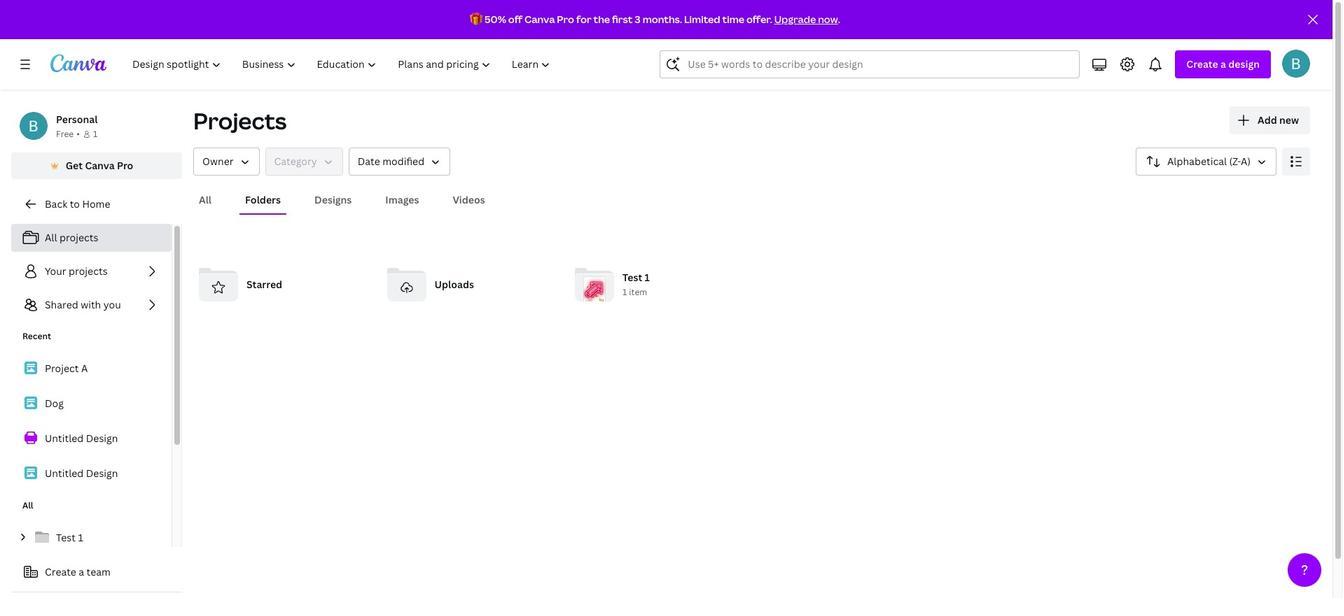 Task type: describe. For each thing, give the bounding box(es) containing it.
get canva pro button
[[11, 153, 182, 179]]

first
[[612, 13, 633, 26]]

a
[[81, 362, 88, 375]]

.
[[838, 13, 840, 26]]

test 1 link
[[11, 524, 172, 553]]

owner
[[202, 155, 234, 168]]

your projects link
[[11, 258, 172, 286]]

dog link
[[11, 389, 172, 419]]

home
[[82, 197, 110, 211]]

item
[[629, 287, 647, 299]]

videos
[[453, 193, 485, 207]]

off
[[508, 13, 523, 26]]

images
[[385, 193, 419, 207]]

test 1 1 item
[[623, 271, 650, 299]]

add
[[1258, 113, 1277, 127]]

test for test 1
[[56, 532, 76, 545]]

free
[[56, 128, 74, 140]]

1 untitled design from the top
[[45, 432, 118, 445]]

for
[[576, 13, 591, 26]]

starred
[[247, 278, 282, 291]]

shared
[[45, 298, 78, 312]]

project a link
[[11, 354, 172, 384]]

add new
[[1258, 113, 1299, 127]]

create for create a design
[[1187, 57, 1218, 71]]

offer.
[[746, 13, 772, 26]]

shared with you
[[45, 298, 121, 312]]

brad klo image
[[1282, 50, 1310, 78]]

months.
[[643, 13, 682, 26]]

1 right •
[[93, 128, 98, 140]]

untitled for second untitled design link from the top
[[45, 467, 84, 480]]

upgrade now button
[[774, 13, 838, 26]]

category
[[274, 155, 317, 168]]

canva inside button
[[85, 159, 115, 172]]

back to home link
[[11, 190, 182, 218]]

projects for all projects
[[59, 231, 98, 244]]

uploads
[[435, 278, 474, 291]]

Sort by button
[[1136, 148, 1277, 176]]

•
[[77, 128, 80, 140]]

recent
[[22, 331, 51, 342]]

list containing all projects
[[11, 224, 172, 319]]

project a
[[45, 362, 88, 375]]

designs
[[314, 193, 352, 207]]

your projects
[[45, 265, 108, 278]]

back
[[45, 197, 67, 211]]

with
[[81, 298, 101, 312]]

Owner button
[[193, 148, 259, 176]]

test 1
[[56, 532, 83, 545]]

starred link
[[193, 260, 370, 310]]

top level navigation element
[[123, 50, 563, 78]]

0 vertical spatial pro
[[557, 13, 574, 26]]

limited
[[684, 13, 720, 26]]

design
[[1228, 57, 1260, 71]]

get canva pro
[[66, 159, 133, 172]]

create a design
[[1187, 57, 1260, 71]]

pro inside button
[[117, 159, 133, 172]]

Category button
[[265, 148, 343, 176]]

upgrade
[[774, 13, 816, 26]]

all projects
[[45, 231, 98, 244]]

2 untitled design link from the top
[[11, 459, 172, 489]]

back to home
[[45, 197, 110, 211]]

images button
[[380, 187, 425, 214]]

a for team
[[79, 566, 84, 579]]

all for all button on the top of the page
[[199, 193, 212, 207]]



Task type: vqa. For each thing, say whether or not it's contained in the screenshot.
the left PROVATION
no



Task type: locate. For each thing, give the bounding box(es) containing it.
a
[[1221, 57, 1226, 71], [79, 566, 84, 579]]

uploads link
[[381, 260, 558, 310]]

0 vertical spatial a
[[1221, 57, 1226, 71]]

list containing project a
[[11, 354, 172, 489]]

0 horizontal spatial all
[[22, 500, 33, 512]]

0 vertical spatial canva
[[525, 13, 555, 26]]

1 design from the top
[[86, 432, 118, 445]]

get
[[66, 159, 83, 172]]

1 left item
[[623, 287, 627, 299]]

0 vertical spatial all
[[199, 193, 212, 207]]

projects
[[193, 106, 287, 136]]

a inside create a design dropdown button
[[1221, 57, 1226, 71]]

0 horizontal spatial test
[[56, 532, 76, 545]]

50%
[[485, 13, 506, 26]]

untitled design link
[[11, 424, 172, 454], [11, 459, 172, 489]]

1 vertical spatial design
[[86, 467, 118, 480]]

create a team button
[[11, 559, 182, 587]]

create down the test 1
[[45, 566, 76, 579]]

1 horizontal spatial all
[[45, 231, 57, 244]]

0 vertical spatial untitled design link
[[11, 424, 172, 454]]

shared with you link
[[11, 291, 172, 319]]

1 horizontal spatial test
[[623, 271, 642, 285]]

2 untitled from the top
[[45, 467, 84, 480]]

designs button
[[309, 187, 357, 214]]

untitled down dog
[[45, 432, 84, 445]]

canva right the get in the top left of the page
[[85, 159, 115, 172]]

0 horizontal spatial canva
[[85, 159, 115, 172]]

0 vertical spatial projects
[[59, 231, 98, 244]]

None search field
[[660, 50, 1080, 78]]

modified
[[382, 155, 424, 168]]

projects down back to home
[[59, 231, 98, 244]]

projects right your at top
[[69, 265, 108, 278]]

0 vertical spatial create
[[1187, 57, 1218, 71]]

projects for your projects
[[69, 265, 108, 278]]

0 horizontal spatial create
[[45, 566, 76, 579]]

1 vertical spatial all
[[45, 231, 57, 244]]

1 up create a team
[[78, 532, 83, 545]]

1 vertical spatial pro
[[117, 159, 133, 172]]

1 list from the top
[[11, 224, 172, 319]]

canva
[[525, 13, 555, 26], [85, 159, 115, 172]]

the
[[593, 13, 610, 26]]

1 vertical spatial list
[[11, 354, 172, 489]]

a left team
[[79, 566, 84, 579]]

a)
[[1241, 155, 1251, 168]]

2 untitled design from the top
[[45, 467, 118, 480]]

personal
[[56, 113, 98, 126]]

1 vertical spatial canva
[[85, 159, 115, 172]]

you
[[103, 298, 121, 312]]

design
[[86, 432, 118, 445], [86, 467, 118, 480]]

(z-
[[1229, 155, 1241, 168]]

folders
[[245, 193, 281, 207]]

1 horizontal spatial canva
[[525, 13, 555, 26]]

alphabetical
[[1167, 155, 1227, 168]]

create for create a team
[[45, 566, 76, 579]]

🎁 50% off canva pro for the first 3 months. limited time offer. upgrade now .
[[470, 13, 840, 26]]

add new button
[[1230, 106, 1310, 134]]

all projects link
[[11, 224, 172, 252]]

videos button
[[447, 187, 491, 214]]

Date modified button
[[349, 148, 450, 176]]

to
[[70, 197, 80, 211]]

1 vertical spatial untitled
[[45, 467, 84, 480]]

1 vertical spatial create
[[45, 566, 76, 579]]

test for test 1 1 item
[[623, 271, 642, 285]]

0 vertical spatial test
[[623, 271, 642, 285]]

1 horizontal spatial a
[[1221, 57, 1226, 71]]

1 horizontal spatial create
[[1187, 57, 1218, 71]]

create left design in the top of the page
[[1187, 57, 1218, 71]]

0 horizontal spatial pro
[[117, 159, 133, 172]]

list
[[11, 224, 172, 319], [11, 354, 172, 489]]

pro up 'back to home' link at top left
[[117, 159, 133, 172]]

design for first untitled design link from the top of the page
[[86, 432, 118, 445]]

time
[[722, 13, 744, 26]]

a inside create a team button
[[79, 566, 84, 579]]

date
[[358, 155, 380, 168]]

your
[[45, 265, 66, 278]]

all
[[199, 193, 212, 207], [45, 231, 57, 244], [22, 500, 33, 512]]

create inside button
[[45, 566, 76, 579]]

team
[[87, 566, 111, 579]]

test
[[623, 271, 642, 285], [56, 532, 76, 545]]

2 horizontal spatial all
[[199, 193, 212, 207]]

1 horizontal spatial pro
[[557, 13, 574, 26]]

create inside dropdown button
[[1187, 57, 1218, 71]]

create a design button
[[1175, 50, 1271, 78]]

untitled design down dog link
[[45, 432, 118, 445]]

1 vertical spatial untitled design
[[45, 467, 118, 480]]

untitled up the test 1
[[45, 467, 84, 480]]

🎁
[[470, 13, 483, 26]]

untitled design
[[45, 432, 118, 445], [45, 467, 118, 480]]

0 vertical spatial untitled design
[[45, 432, 118, 445]]

design up test 1 link
[[86, 467, 118, 480]]

Search search field
[[688, 51, 1052, 78]]

1 vertical spatial test
[[56, 532, 76, 545]]

test inside test 1 1 item
[[623, 271, 642, 285]]

2 design from the top
[[86, 467, 118, 480]]

3
[[635, 13, 641, 26]]

untitled design up the test 1
[[45, 467, 118, 480]]

new
[[1279, 113, 1299, 127]]

projects
[[59, 231, 98, 244], [69, 265, 108, 278]]

a for design
[[1221, 57, 1226, 71]]

create
[[1187, 57, 1218, 71], [45, 566, 76, 579]]

1
[[93, 128, 98, 140], [645, 271, 650, 285], [623, 287, 627, 299], [78, 532, 83, 545]]

untitled design link down dog link
[[11, 424, 172, 454]]

1 untitled from the top
[[45, 432, 84, 445]]

create a team
[[45, 566, 111, 579]]

all button
[[193, 187, 217, 214]]

design down dog link
[[86, 432, 118, 445]]

0 vertical spatial untitled
[[45, 432, 84, 445]]

dog
[[45, 397, 64, 410]]

1 vertical spatial a
[[79, 566, 84, 579]]

date modified
[[358, 155, 424, 168]]

1 up item
[[645, 271, 650, 285]]

test up create a team
[[56, 532, 76, 545]]

1 vertical spatial projects
[[69, 265, 108, 278]]

design for second untitled design link from the top
[[86, 467, 118, 480]]

now
[[818, 13, 838, 26]]

a left design in the top of the page
[[1221, 57, 1226, 71]]

test up item
[[623, 271, 642, 285]]

project
[[45, 362, 79, 375]]

0 horizontal spatial a
[[79, 566, 84, 579]]

untitled design link up test 1 link
[[11, 459, 172, 489]]

1 untitled design link from the top
[[11, 424, 172, 454]]

alphabetical (z-a)
[[1167, 155, 1251, 168]]

pro
[[557, 13, 574, 26], [117, 159, 133, 172]]

untitled for first untitled design link from the top of the page
[[45, 432, 84, 445]]

folders button
[[240, 187, 286, 214]]

0 vertical spatial list
[[11, 224, 172, 319]]

untitled
[[45, 432, 84, 445], [45, 467, 84, 480]]

all inside button
[[199, 193, 212, 207]]

canva right off on the left of page
[[525, 13, 555, 26]]

1 vertical spatial untitled design link
[[11, 459, 172, 489]]

free •
[[56, 128, 80, 140]]

0 vertical spatial design
[[86, 432, 118, 445]]

2 vertical spatial all
[[22, 500, 33, 512]]

pro left for
[[557, 13, 574, 26]]

all for all projects
[[45, 231, 57, 244]]

2 list from the top
[[11, 354, 172, 489]]



